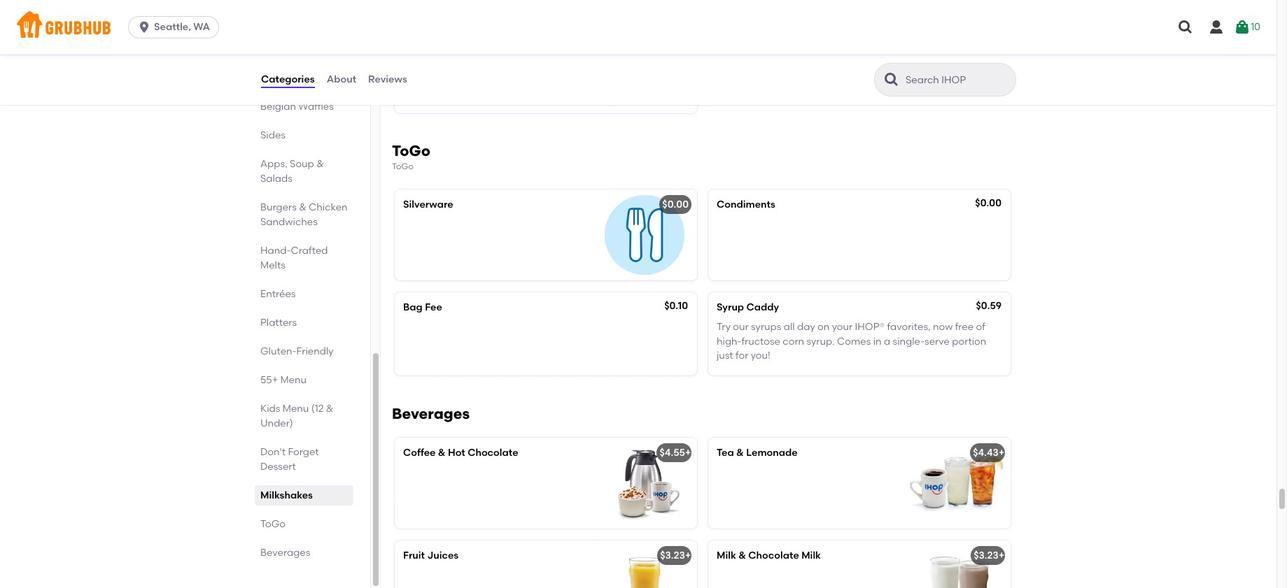 Task type: vqa. For each thing, say whether or not it's contained in the screenshot.
Lemonade +
yes



Task type: describe. For each thing, give the bounding box(es) containing it.
fee
[[425, 302, 442, 314]]

scooped
[[403, 65, 445, 77]]

55+ menu
[[261, 375, 307, 387]]

soup
[[290, 158, 314, 170]]

and
[[446, 79, 465, 91]]

$4.43
[[974, 448, 999, 459]]

lemonade
[[747, 448, 798, 459]]

syrup.
[[807, 336, 835, 348]]

melts
[[261, 260, 286, 272]]

cream,
[[509, 65, 543, 77]]

favorites,
[[888, 322, 931, 334]]

single-
[[893, 336, 925, 348]]

0 vertical spatial beverages
[[392, 406, 470, 423]]

condiments
[[717, 199, 776, 211]]

platters
[[261, 317, 297, 329]]

of
[[977, 322, 986, 334]]

hot
[[448, 448, 466, 459]]

shake it to the next level with hand- scooped premium ice cream, vanilla, real milk and whipped topping. button
[[395, 22, 698, 113]]

syrups
[[752, 322, 782, 334]]

togo for togo togo
[[392, 142, 431, 159]]

for
[[736, 350, 749, 362]]

high-
[[717, 336, 742, 348]]

& for coffee
[[438, 448, 446, 459]]

$0.10
[[665, 300, 688, 312]]

& inside kids menu (12 & under)
[[326, 403, 334, 415]]

gluten-
[[261, 346, 297, 358]]

kids
[[261, 403, 280, 415]]

& inside apps, soup & salads
[[317, 158, 324, 170]]

to
[[443, 51, 453, 63]]

bag fee
[[403, 302, 442, 314]]

fruit juices
[[403, 551, 459, 562]]

free
[[956, 322, 974, 334]]

seattle,
[[154, 21, 191, 33]]

wa
[[193, 21, 210, 33]]

tea & lemonade image
[[906, 438, 1011, 529]]

milk & chocolate milk image
[[906, 541, 1011, 589]]

syrup caddy
[[717, 302, 780, 314]]

+ for hot
[[686, 448, 692, 459]]

hand-
[[261, 245, 291, 257]]

seattle, wa button
[[128, 16, 225, 39]]

10
[[1252, 21, 1261, 33]]

about button
[[326, 55, 357, 105]]

tea & lemonade
[[717, 448, 798, 459]]

our
[[733, 322, 749, 334]]

$4.43 +
[[974, 448, 1005, 459]]

burgers & chicken sandwiches
[[261, 202, 348, 228]]

just
[[717, 350, 734, 362]]

1 horizontal spatial $0.00
[[976, 197, 1002, 209]]

milkshakes
[[261, 490, 313, 502]]

now
[[934, 322, 953, 334]]

burgers
[[261, 202, 297, 214]]

fructose
[[742, 336, 781, 348]]

day
[[798, 322, 816, 334]]

friendly
[[297, 346, 334, 358]]

fruit juices image
[[592, 541, 698, 589]]

serve
[[925, 336, 950, 348]]

crafted
[[291, 245, 328, 257]]

try
[[717, 322, 731, 334]]

level
[[496, 51, 518, 63]]

with
[[520, 51, 540, 63]]

+ for lemonade
[[999, 448, 1005, 459]]

coffee & hot chocolate image
[[592, 438, 698, 529]]

house-made belgian waffles
[[261, 86, 334, 113]]

vanilla,
[[545, 65, 578, 77]]

salads
[[261, 173, 293, 185]]

milk
[[424, 79, 443, 91]]

$4.55 +
[[660, 448, 692, 459]]

menu for kids
[[283, 403, 309, 415]]

topping.
[[511, 79, 551, 91]]

all
[[784, 322, 795, 334]]

sides
[[261, 130, 286, 141]]

a
[[885, 336, 891, 348]]

juices
[[427, 551, 459, 562]]

shake it to the next level with hand- scooped premium ice cream, vanilla, real milk and whipped topping.
[[403, 51, 578, 91]]

bag
[[403, 302, 423, 314]]

ice
[[493, 65, 507, 77]]

shake
[[403, 51, 433, 63]]

house-made milkshakes image
[[592, 22, 698, 113]]

seattle, wa
[[154, 21, 210, 33]]

comes
[[838, 336, 871, 348]]

$4.55
[[660, 448, 686, 459]]



Task type: locate. For each thing, give the bounding box(es) containing it.
& for milk
[[739, 551, 747, 562]]

0 horizontal spatial beverages
[[261, 548, 310, 560]]

1 horizontal spatial chocolate
[[749, 551, 800, 562]]

ihop®
[[856, 322, 885, 334]]

apps,
[[261, 158, 288, 170]]

your
[[832, 322, 853, 334]]

beverages
[[392, 406, 470, 423], [261, 548, 310, 560]]

chicken
[[309, 202, 348, 214]]

2 milk from the left
[[802, 551, 822, 562]]

svg image right svg image
[[1235, 19, 1252, 36]]

1 horizontal spatial milk
[[802, 551, 822, 562]]

menu right 55+
[[280, 375, 307, 387]]

1 vertical spatial menu
[[283, 403, 309, 415]]

it
[[435, 51, 441, 63]]

0 horizontal spatial $0.00
[[663, 199, 689, 211]]

svg image
[[1209, 19, 1226, 36]]

0 horizontal spatial chocolate
[[468, 448, 519, 459]]

silverware image
[[592, 190, 698, 281]]

main navigation navigation
[[0, 0, 1277, 55]]

silverware
[[403, 199, 454, 211]]

milk
[[717, 551, 737, 562], [802, 551, 822, 562]]

don't forget dessert
[[261, 447, 319, 473]]

1 $3.23 + from the left
[[661, 551, 692, 562]]

$3.23 for fruit juices
[[661, 551, 686, 562]]

$3.23
[[661, 551, 686, 562], [974, 551, 999, 562]]

0 vertical spatial togo
[[392, 142, 431, 159]]

$0.59
[[977, 300, 1002, 312]]

$0.00
[[976, 197, 1002, 209], [663, 199, 689, 211]]

reviews button
[[368, 55, 408, 105]]

try our syrups all day on your ihop® favorites, now free of high-fructose corn syrup. comes in a single-serve portion just for you!
[[717, 322, 987, 362]]

under)
[[261, 418, 293, 430]]

1 vertical spatial chocolate
[[749, 551, 800, 562]]

svg image inside 10 'button'
[[1235, 19, 1252, 36]]

55+
[[261, 375, 278, 387]]

made
[[295, 86, 322, 98]]

waffles
[[299, 101, 334, 113]]

you!
[[751, 350, 771, 362]]

&
[[317, 158, 324, 170], [299, 202, 307, 214], [326, 403, 334, 415], [438, 448, 446, 459], [737, 448, 744, 459], [739, 551, 747, 562]]

gluten-friendly
[[261, 346, 334, 358]]

on
[[818, 322, 830, 334]]

the
[[455, 51, 471, 63]]

& for tea
[[737, 448, 744, 459]]

& inside burgers & chicken sandwiches
[[299, 202, 307, 214]]

in
[[874, 336, 882, 348]]

fruit
[[403, 551, 425, 562]]

1 horizontal spatial svg image
[[1178, 19, 1195, 36]]

1 horizontal spatial beverages
[[392, 406, 470, 423]]

togo for togo
[[261, 519, 286, 531]]

1 horizontal spatial $3.23 +
[[974, 551, 1005, 562]]

0 horizontal spatial svg image
[[137, 20, 151, 34]]

svg image inside seattle, wa button
[[137, 20, 151, 34]]

house-
[[261, 86, 295, 98]]

menu left (12
[[283, 403, 309, 415]]

sandwiches
[[261, 216, 318, 228]]

search icon image
[[884, 71, 901, 88]]

$3.23 for milk & chocolate milk
[[974, 551, 999, 562]]

& for burgers
[[299, 202, 307, 214]]

1 $3.23 from the left
[[661, 551, 686, 562]]

$3.23 + for milk & chocolate milk
[[974, 551, 1005, 562]]

tea
[[717, 448, 734, 459]]

reviews
[[368, 73, 407, 85]]

categories
[[261, 73, 315, 85]]

kids menu (12 & under)
[[261, 403, 334, 430]]

entrées
[[261, 289, 296, 300]]

coffee & hot chocolate
[[403, 448, 519, 459]]

beverages up coffee
[[392, 406, 470, 423]]

caddy
[[747, 302, 780, 314]]

0 vertical spatial chocolate
[[468, 448, 519, 459]]

forget
[[288, 447, 319, 459]]

10 button
[[1235, 15, 1261, 40]]

apps, soup & salads
[[261, 158, 324, 185]]

corn
[[783, 336, 805, 348]]

togo togo
[[392, 142, 431, 171]]

$3.23 + for fruit juices
[[661, 551, 692, 562]]

hand-
[[542, 51, 571, 63]]

2 horizontal spatial svg image
[[1235, 19, 1252, 36]]

togo
[[392, 142, 431, 159], [392, 161, 414, 171], [261, 519, 286, 531]]

1 vertical spatial beverages
[[261, 548, 310, 560]]

1 vertical spatial togo
[[392, 161, 414, 171]]

0 horizontal spatial $3.23 +
[[661, 551, 692, 562]]

svg image left seattle,
[[137, 20, 151, 34]]

0 vertical spatial menu
[[280, 375, 307, 387]]

svg image for seattle, wa
[[137, 20, 151, 34]]

+ for chocolate
[[999, 551, 1005, 562]]

chocolate
[[468, 448, 519, 459], [749, 551, 800, 562]]

2 vertical spatial togo
[[261, 519, 286, 531]]

2 $3.23 from the left
[[974, 551, 999, 562]]

svg image
[[1178, 19, 1195, 36], [1235, 19, 1252, 36], [137, 20, 151, 34]]

milk & chocolate milk
[[717, 551, 822, 562]]

+
[[686, 448, 692, 459], [999, 448, 1005, 459], [686, 551, 692, 562], [999, 551, 1005, 562]]

syrup
[[717, 302, 745, 314]]

next
[[473, 51, 494, 63]]

portion
[[953, 336, 987, 348]]

(12
[[311, 403, 324, 415]]

about
[[327, 73, 357, 85]]

menu for 55+
[[280, 375, 307, 387]]

2 $3.23 + from the left
[[974, 551, 1005, 562]]

real
[[403, 79, 422, 91]]

belgian
[[261, 101, 296, 113]]

menu inside kids menu (12 & under)
[[283, 403, 309, 415]]

whipped
[[467, 79, 508, 91]]

hand-crafted melts
[[261, 245, 328, 272]]

categories button
[[261, 55, 316, 105]]

togo inside togo togo
[[392, 161, 414, 171]]

premium
[[447, 65, 490, 77]]

svg image left svg image
[[1178, 19, 1195, 36]]

0 horizontal spatial milk
[[717, 551, 737, 562]]

beverages down milkshakes
[[261, 548, 310, 560]]

1 horizontal spatial $3.23
[[974, 551, 999, 562]]

0 horizontal spatial $3.23
[[661, 551, 686, 562]]

1 milk from the left
[[717, 551, 737, 562]]

svg image for 10
[[1235, 19, 1252, 36]]

Search IHOP search field
[[905, 74, 1012, 87]]



